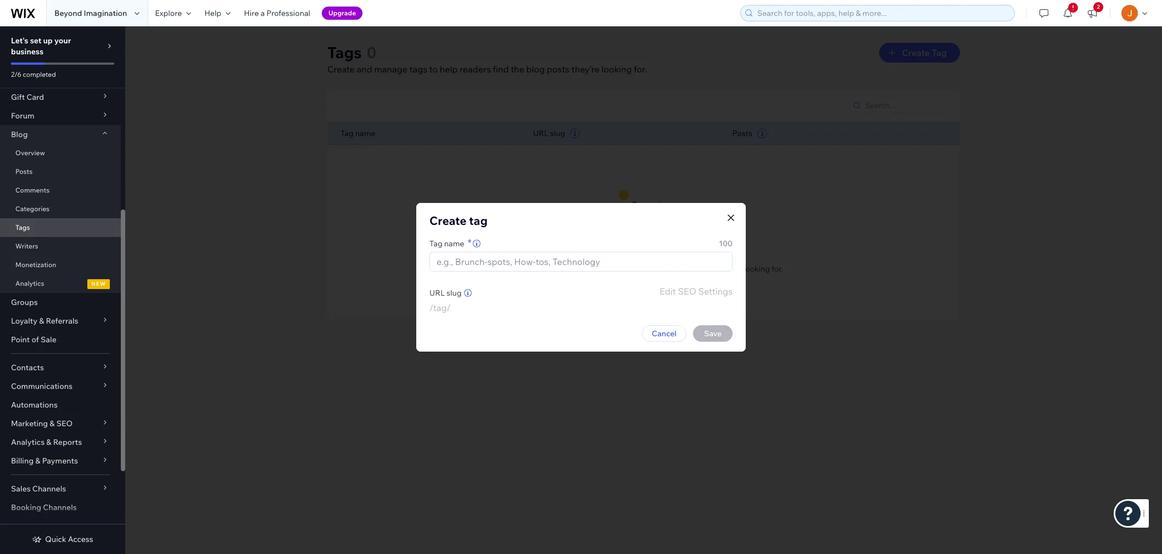 Task type: vqa. For each thing, say whether or not it's contained in the screenshot.
the bottom readers
yes



Task type: describe. For each thing, give the bounding box(es) containing it.
up
[[43, 36, 53, 46]]

upgrade button
[[322, 7, 363, 20]]

Tag name field
[[433, 252, 729, 271]]

and inside tags 0 create and manage tags to help readers find the blog posts they're looking for.
[[357, 64, 372, 75]]

comments
[[15, 186, 50, 194]]

posts inside sidebar element
[[15, 168, 33, 176]]

settings
[[11, 522, 41, 532]]

categories link
[[0, 200, 121, 219]]

booking channels
[[11, 503, 77, 513]]

1 horizontal spatial to
[[548, 264, 555, 274]]

completed
[[23, 70, 56, 79]]

& for billing
[[35, 457, 40, 466]]

tags for tags 0 create and manage tags to help readers find the blog posts they're looking for.
[[327, 43, 362, 62]]

100
[[719, 239, 733, 249]]

1 vertical spatial create tag
[[630, 285, 674, 296]]

set
[[30, 36, 41, 46]]

categories
[[15, 205, 50, 213]]

for. inside you don't have any tags yet create tags to add to your posts and help readers find what they're looking for.
[[772, 264, 783, 274]]

overview link
[[0, 144, 121, 163]]

automations link
[[0, 396, 121, 415]]

quick access button
[[32, 535, 93, 545]]

loyalty & referrals
[[11, 316, 78, 326]]

quick access
[[45, 535, 93, 545]]

marketing & seo button
[[0, 415, 121, 433]]

0 horizontal spatial create tag button
[[613, 284, 674, 297]]

tags for tags
[[15, 224, 30, 232]]

of
[[32, 335, 39, 345]]

what
[[698, 264, 716, 274]]

create inside you don't have any tags yet create tags to add to your posts and help readers find what they're looking for.
[[504, 264, 528, 274]]

settings link
[[0, 518, 121, 536]]

billing
[[11, 457, 34, 466]]

readers inside tags 0 create and manage tags to help readers find the blog posts they're looking for.
[[460, 64, 491, 75]]

find inside you don't have any tags yet create tags to add to your posts and help readers find what they're looking for.
[[682, 264, 696, 274]]

groups
[[11, 298, 38, 308]]

tag
[[469, 213, 488, 228]]

quick
[[45, 535, 66, 545]]

posts for 0
[[547, 64, 570, 75]]

hire a professional
[[244, 8, 310, 18]]

booking channels link
[[0, 499, 121, 518]]

help
[[205, 8, 222, 18]]

gift
[[11, 92, 25, 102]]

billing & payments button
[[0, 452, 121, 471]]

payments
[[42, 457, 78, 466]]

marketing
[[11, 419, 48, 429]]

gift card
[[11, 92, 44, 102]]

gift card button
[[0, 88, 121, 107]]

& for analytics
[[46, 438, 51, 448]]

0 horizontal spatial url
[[430, 288, 445, 298]]

1 horizontal spatial create tag
[[902, 47, 947, 58]]

1 horizontal spatial url slug
[[533, 129, 565, 138]]

sales
[[11, 485, 31, 494]]

communications
[[11, 382, 73, 392]]

blog button
[[0, 125, 121, 144]]

billing & payments
[[11, 457, 78, 466]]

booking
[[11, 503, 41, 513]]

tags link
[[0, 219, 121, 237]]

posts for don't
[[599, 264, 619, 274]]

let's set up your business
[[11, 36, 71, 57]]

readers inside you don't have any tags yet create tags to add to your posts and help readers find what they're looking for.
[[653, 264, 681, 274]]

analytics & reports button
[[0, 433, 121, 452]]

sidebar element
[[0, 26, 125, 555]]

monetization link
[[0, 256, 121, 275]]

a
[[261, 8, 265, 18]]

point
[[11, 335, 30, 345]]

contacts button
[[0, 359, 121, 377]]

loyalty
[[11, 316, 37, 326]]

communications button
[[0, 377, 121, 396]]

comments link
[[0, 181, 121, 200]]

name for tag name *
[[444, 239, 464, 249]]

Search... field
[[862, 98, 943, 113]]

help inside tags 0 create and manage tags to help readers find the blog posts they're looking for.
[[440, 64, 458, 75]]

new
[[91, 281, 106, 288]]

business
[[11, 47, 44, 57]]

blog
[[527, 64, 545, 75]]

any
[[651, 248, 668, 260]]

access
[[68, 535, 93, 545]]

1 vertical spatial url slug
[[430, 288, 462, 298]]

help button
[[198, 0, 237, 26]]

find inside tags 0 create and manage tags to help readers find the blog posts they're looking for.
[[493, 64, 509, 75]]

don't
[[600, 248, 624, 260]]

/tag/
[[430, 302, 451, 313]]

sales channels
[[11, 485, 66, 494]]

professional
[[267, 8, 310, 18]]

cancel button
[[642, 326, 687, 342]]

beyond imagination
[[54, 8, 127, 18]]

& for loyalty
[[39, 316, 44, 326]]

0
[[367, 43, 377, 62]]

hire
[[244, 8, 259, 18]]

looking inside you don't have any tags yet create tags to add to your posts and help readers find what they're looking for.
[[744, 264, 770, 274]]

monetization
[[15, 261, 56, 269]]

seo
[[56, 419, 73, 429]]

sales channels button
[[0, 480, 121, 499]]

have
[[626, 248, 649, 260]]

manage
[[374, 64, 408, 75]]

2/6
[[11, 70, 21, 79]]

blog
[[11, 130, 28, 140]]

sale
[[41, 335, 56, 345]]



Task type: locate. For each thing, give the bounding box(es) containing it.
2 button
[[1081, 0, 1105, 26]]

1 horizontal spatial and
[[621, 264, 634, 274]]

your down you at top
[[581, 264, 597, 274]]

channels for booking channels
[[43, 503, 77, 513]]

posts link
[[0, 163, 121, 181]]

0 horizontal spatial they're
[[572, 64, 600, 75]]

2 horizontal spatial tags
[[670, 248, 691, 260]]

tags left yet
[[670, 248, 691, 260]]

the
[[511, 64, 525, 75]]

1 vertical spatial they're
[[717, 264, 742, 274]]

analytics
[[15, 280, 44, 288], [11, 438, 45, 448]]

0 horizontal spatial for.
[[634, 64, 647, 75]]

1 horizontal spatial posts
[[733, 129, 752, 138]]

tags inside tags 0 create and manage tags to help readers find the blog posts they're looking for.
[[410, 64, 428, 75]]

create inside tags 0 create and manage tags to help readers find the blog posts they're looking for.
[[327, 64, 355, 75]]

looking inside tags 0 create and manage tags to help readers find the blog posts they're looking for.
[[602, 64, 632, 75]]

loyalty & referrals button
[[0, 312, 121, 331]]

create tag button down search for tools, apps, help & more... field
[[879, 43, 960, 63]]

url
[[533, 129, 549, 138], [430, 288, 445, 298]]

analytics down marketing on the bottom of the page
[[11, 438, 45, 448]]

&
[[39, 316, 44, 326], [50, 419, 55, 429], [46, 438, 51, 448], [35, 457, 40, 466]]

referrals
[[46, 316, 78, 326]]

analytics & reports
[[11, 438, 82, 448]]

& for marketing
[[50, 419, 55, 429]]

your inside you don't have any tags yet create tags to add to your posts and help readers find what they're looking for.
[[581, 264, 597, 274]]

0 horizontal spatial posts
[[15, 168, 33, 176]]

find left the
[[493, 64, 509, 75]]

channels for sales channels
[[32, 485, 66, 494]]

0 horizontal spatial help
[[440, 64, 458, 75]]

1 vertical spatial tags
[[670, 248, 691, 260]]

name
[[355, 129, 375, 138], [444, 239, 464, 249]]

and inside you don't have any tags yet create tags to add to your posts and help readers find what they're looking for.
[[621, 264, 634, 274]]

create left the manage
[[327, 64, 355, 75]]

& right 'billing'
[[35, 457, 40, 466]]

& left seo
[[50, 419, 55, 429]]

create tag button
[[879, 43, 960, 63], [613, 284, 674, 297]]

overview
[[15, 149, 45, 157]]

tag name
[[341, 129, 375, 138]]

analytics for analytics
[[15, 280, 44, 288]]

1 horizontal spatial looking
[[744, 264, 770, 274]]

name inside the 'tag name *'
[[444, 239, 464, 249]]

writers link
[[0, 237, 121, 256]]

1 vertical spatial and
[[621, 264, 634, 274]]

1 horizontal spatial url
[[533, 129, 549, 138]]

0 horizontal spatial to
[[430, 64, 438, 75]]

0 vertical spatial tags
[[410, 64, 428, 75]]

name for tag name
[[355, 129, 375, 138]]

0 horizontal spatial your
[[54, 36, 71, 46]]

1 vertical spatial posts
[[599, 264, 619, 274]]

0 vertical spatial tags
[[327, 43, 362, 62]]

1 vertical spatial channels
[[43, 503, 77, 513]]

0 horizontal spatial and
[[357, 64, 372, 75]]

your right up in the left of the page
[[54, 36, 71, 46]]

1 vertical spatial create tag button
[[613, 284, 674, 297]]

1 horizontal spatial readers
[[653, 264, 681, 274]]

1 vertical spatial name
[[444, 239, 464, 249]]

help
[[440, 64, 458, 75], [636, 264, 652, 274]]

create left add
[[504, 264, 528, 274]]

tags 0 create and manage tags to help readers find the blog posts they're looking for.
[[327, 43, 647, 75]]

find left what
[[682, 264, 696, 274]]

analytics inside dropdown button
[[11, 438, 45, 448]]

tags left 0
[[327, 43, 362, 62]]

to
[[430, 64, 438, 75], [548, 264, 555, 274], [572, 264, 580, 274]]

1 vertical spatial url
[[430, 288, 445, 298]]

tags up the writers
[[15, 224, 30, 232]]

readers down any
[[653, 264, 681, 274]]

explore
[[155, 8, 182, 18]]

1 horizontal spatial posts
[[599, 264, 619, 274]]

your
[[54, 36, 71, 46], [581, 264, 597, 274]]

& left reports
[[46, 438, 51, 448]]

tag inside the 'tag name *'
[[430, 239, 443, 249]]

looking
[[602, 64, 632, 75], [744, 264, 770, 274]]

they're
[[572, 64, 600, 75], [717, 264, 742, 274]]

hire a professional link
[[237, 0, 317, 26]]

marketing & seo
[[11, 419, 73, 429]]

for.
[[634, 64, 647, 75], [772, 264, 783, 274]]

1 horizontal spatial tags
[[530, 264, 546, 274]]

1 vertical spatial looking
[[744, 264, 770, 274]]

channels inside dropdown button
[[32, 485, 66, 494]]

1 vertical spatial find
[[682, 264, 696, 274]]

tags inside tags 0 create and manage tags to help readers find the blog posts they're looking for.
[[327, 43, 362, 62]]

let's
[[11, 36, 28, 46]]

cancel
[[652, 329, 677, 339]]

they're right what
[[717, 264, 742, 274]]

0 vertical spatial posts
[[733, 129, 752, 138]]

& right loyalty
[[39, 316, 44, 326]]

0 vertical spatial create tag button
[[879, 43, 960, 63]]

2 vertical spatial tags
[[530, 264, 546, 274]]

imagination
[[84, 8, 127, 18]]

analytics for analytics & reports
[[11, 438, 45, 448]]

0 vertical spatial name
[[355, 129, 375, 138]]

channels up settings "link" on the bottom of page
[[43, 503, 77, 513]]

reports
[[53, 438, 82, 448]]

0 vertical spatial url slug
[[533, 129, 565, 138]]

and down have
[[621, 264, 634, 274]]

0 horizontal spatial looking
[[602, 64, 632, 75]]

and down 0
[[357, 64, 372, 75]]

0 horizontal spatial tags
[[410, 64, 428, 75]]

1 vertical spatial help
[[636, 264, 652, 274]]

0 vertical spatial they're
[[572, 64, 600, 75]]

to inside tags 0 create and manage tags to help readers find the blog posts they're looking for.
[[430, 64, 438, 75]]

you
[[580, 248, 597, 260]]

0 vertical spatial your
[[54, 36, 71, 46]]

0 vertical spatial channels
[[32, 485, 66, 494]]

your inside let's set up your business
[[54, 36, 71, 46]]

you don't have any tags yet create tags to add to your posts and help readers find what they're looking for.
[[504, 248, 783, 274]]

readers left the
[[460, 64, 491, 75]]

0 vertical spatial create tag
[[902, 47, 947, 58]]

to left add
[[548, 264, 555, 274]]

posts right blog
[[547, 64, 570, 75]]

1 vertical spatial for.
[[772, 264, 783, 274]]

analytics down monetization at the left of page
[[15, 280, 44, 288]]

writers
[[15, 242, 38, 251]]

1 horizontal spatial for.
[[772, 264, 783, 274]]

1 vertical spatial slug
[[447, 288, 462, 298]]

slug
[[550, 129, 565, 138], [447, 288, 462, 298]]

0 vertical spatial for.
[[634, 64, 647, 75]]

1 vertical spatial readers
[[653, 264, 681, 274]]

for. inside tags 0 create and manage tags to help readers find the blog posts they're looking for.
[[634, 64, 647, 75]]

0 vertical spatial analytics
[[15, 280, 44, 288]]

url slug
[[533, 129, 565, 138], [430, 288, 462, 298]]

create down search for tools, apps, help & more... field
[[902, 47, 930, 58]]

0 vertical spatial url
[[533, 129, 549, 138]]

contacts
[[11, 363, 44, 373]]

1 vertical spatial tags
[[15, 224, 30, 232]]

card
[[27, 92, 44, 102]]

forum
[[11, 111, 34, 121]]

0 horizontal spatial tags
[[15, 224, 30, 232]]

0 horizontal spatial find
[[493, 64, 509, 75]]

forum button
[[0, 107, 121, 125]]

create tag
[[430, 213, 488, 228]]

1 vertical spatial posts
[[15, 168, 33, 176]]

1 horizontal spatial name
[[444, 239, 464, 249]]

channels up booking channels
[[32, 485, 66, 494]]

automations
[[11, 401, 58, 410]]

0 horizontal spatial create tag
[[630, 285, 674, 296]]

1 horizontal spatial slug
[[550, 129, 565, 138]]

upgrade
[[329, 9, 356, 17]]

to right the manage
[[430, 64, 438, 75]]

they're inside tags 0 create and manage tags to help readers find the blog posts they're looking for.
[[572, 64, 600, 75]]

1 horizontal spatial find
[[682, 264, 696, 274]]

0 vertical spatial help
[[440, 64, 458, 75]]

create down you don't have any tags yet create tags to add to your posts and help readers find what they're looking for.
[[630, 285, 657, 296]]

1 vertical spatial analytics
[[11, 438, 45, 448]]

create tag button down you don't have any tags yet create tags to add to your posts and help readers find what they're looking for.
[[613, 284, 674, 297]]

create
[[902, 47, 930, 58], [327, 64, 355, 75], [430, 213, 467, 228], [504, 264, 528, 274], [630, 285, 657, 296]]

1 horizontal spatial create tag button
[[879, 43, 960, 63]]

2/6 completed
[[11, 70, 56, 79]]

beyond
[[54, 8, 82, 18]]

0 horizontal spatial slug
[[447, 288, 462, 298]]

they're inside you don't have any tags yet create tags to add to your posts and help readers find what they're looking for.
[[717, 264, 742, 274]]

point of sale link
[[0, 331, 121, 349]]

tags
[[410, 64, 428, 75], [670, 248, 691, 260], [530, 264, 546, 274]]

0 vertical spatial slug
[[550, 129, 565, 138]]

1 horizontal spatial your
[[581, 264, 597, 274]]

1 vertical spatial your
[[581, 264, 597, 274]]

help inside you don't have any tags yet create tags to add to your posts and help readers find what they're looking for.
[[636, 264, 652, 274]]

0 vertical spatial looking
[[602, 64, 632, 75]]

0 horizontal spatial posts
[[547, 64, 570, 75]]

to right add
[[572, 264, 580, 274]]

1 horizontal spatial they're
[[717, 264, 742, 274]]

*
[[468, 237, 472, 249]]

0 vertical spatial posts
[[547, 64, 570, 75]]

0 horizontal spatial name
[[355, 129, 375, 138]]

tags inside sidebar element
[[15, 224, 30, 232]]

add
[[557, 264, 571, 274]]

create tag
[[902, 47, 947, 58], [630, 285, 674, 296]]

posts
[[547, 64, 570, 75], [599, 264, 619, 274]]

1 horizontal spatial tags
[[327, 43, 362, 62]]

0 horizontal spatial readers
[[460, 64, 491, 75]]

tags left add
[[530, 264, 546, 274]]

tag name *
[[430, 237, 472, 249]]

Search for tools, apps, help & more... field
[[754, 5, 1011, 21]]

1 horizontal spatial help
[[636, 264, 652, 274]]

yet
[[693, 248, 708, 260]]

0 vertical spatial and
[[357, 64, 372, 75]]

0 vertical spatial readers
[[460, 64, 491, 75]]

and
[[357, 64, 372, 75], [621, 264, 634, 274]]

tag
[[932, 47, 947, 58], [341, 129, 354, 138], [430, 239, 443, 249], [659, 285, 674, 296]]

point of sale
[[11, 335, 56, 345]]

0 horizontal spatial url slug
[[430, 288, 462, 298]]

posts inside tags 0 create and manage tags to help readers find the blog posts they're looking for.
[[547, 64, 570, 75]]

posts inside you don't have any tags yet create tags to add to your posts and help readers find what they're looking for.
[[599, 264, 619, 274]]

posts
[[733, 129, 752, 138], [15, 168, 33, 176]]

they're right blog
[[572, 64, 600, 75]]

tags right the manage
[[410, 64, 428, 75]]

0 vertical spatial find
[[493, 64, 509, 75]]

2 horizontal spatial to
[[572, 264, 580, 274]]

channels
[[32, 485, 66, 494], [43, 503, 77, 513]]

create up the 'tag name *'
[[430, 213, 467, 228]]

posts down don't
[[599, 264, 619, 274]]



